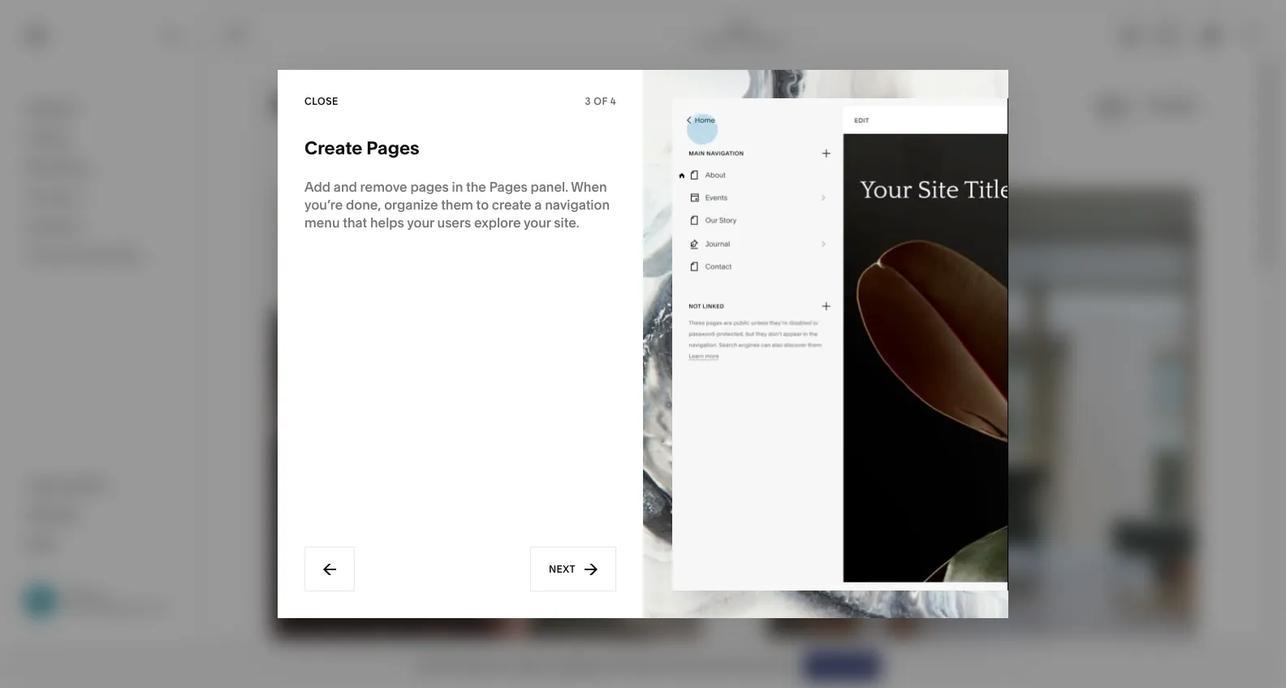 Task type: locate. For each thing, give the bounding box(es) containing it.
create
[[305, 137, 363, 159]]

pages up create
[[490, 179, 528, 195]]

out
[[710, 659, 728, 673]]

library
[[65, 477, 108, 493]]

now
[[601, 659, 624, 673]]

1 vertical spatial pages
[[490, 179, 528, 195]]

1 horizontal spatial the
[[660, 659, 678, 673]]

to left get
[[626, 659, 637, 673]]

1 horizontal spatial pages
[[490, 179, 528, 195]]

pages up remove
[[367, 137, 420, 159]]

0 horizontal spatial to
[[477, 197, 489, 213]]

animation showing an example of adding and organizing pages to a squarespace site using the pages panel. image
[[673, 98, 1009, 590]]

to
[[477, 197, 489, 213], [626, 659, 637, 673]]

0 vertical spatial the
[[466, 179, 487, 195]]

·
[[736, 35, 739, 48]]

remove
[[360, 179, 408, 195]]

navigation
[[545, 197, 610, 213]]

published
[[741, 35, 787, 48]]

of
[[594, 95, 608, 107], [731, 659, 741, 673]]

the right get
[[660, 659, 678, 673]]

acuity
[[27, 247, 66, 263]]

in up them
[[452, 179, 463, 195]]

edit
[[226, 29, 249, 41]]

0 horizontal spatial of
[[594, 95, 608, 107]]

0 horizontal spatial site.
[[554, 214, 580, 231]]

1 horizontal spatial site.
[[770, 659, 792, 673]]

in
[[452, 179, 463, 195], [494, 659, 504, 673]]

days.
[[520, 659, 548, 673]]

in inside add and remove pages in the pages panel. when you're done, organize them to create a navigation menu that helps your users explore your site.
[[452, 179, 463, 195]]

pages
[[411, 179, 449, 195]]

1 horizontal spatial your
[[524, 214, 551, 231]]

your down a
[[524, 214, 551, 231]]

and
[[334, 179, 357, 195]]

site. right out
[[770, 659, 792, 673]]

1 horizontal spatial of
[[731, 659, 741, 673]]

0 vertical spatial site.
[[554, 214, 580, 231]]

3
[[585, 95, 591, 107]]

upgrade
[[551, 659, 598, 673]]

close
[[305, 95, 339, 107]]

most
[[681, 659, 708, 673]]

asset library
[[27, 477, 108, 493]]

settings
[[27, 506, 78, 522]]

get
[[640, 659, 658, 673]]

0 vertical spatial to
[[477, 197, 489, 213]]

the
[[466, 179, 487, 195], [660, 659, 678, 673]]

explore
[[474, 214, 521, 231]]

0 vertical spatial pages
[[367, 137, 420, 159]]

site. down navigation
[[554, 214, 580, 231]]

done,
[[346, 197, 381, 213]]

your down organize
[[407, 214, 435, 231]]

pages
[[367, 137, 420, 159], [490, 179, 528, 195]]

0 horizontal spatial in
[[452, 179, 463, 195]]

your
[[407, 214, 435, 231], [524, 214, 551, 231], [744, 659, 767, 673]]

the up them
[[466, 179, 487, 195]]

work
[[729, 22, 753, 35]]

asset library link
[[27, 476, 180, 495]]

in left 14
[[494, 659, 504, 673]]

0 horizontal spatial pages
[[367, 137, 420, 159]]

next
[[549, 563, 576, 575]]

the inside add and remove pages in the pages panel. when you're done, organize them to create a navigation menu that helps your users explore your site.
[[466, 179, 487, 195]]

site.
[[554, 214, 580, 231], [770, 659, 792, 673]]

of left 4
[[594, 95, 608, 107]]

0 horizontal spatial the
[[466, 179, 487, 195]]

your right out
[[744, 659, 767, 673]]

1 vertical spatial of
[[731, 659, 741, 673]]

organize
[[384, 197, 438, 213]]

0 vertical spatial in
[[452, 179, 463, 195]]

portfolio
[[695, 35, 734, 48]]

1 horizontal spatial to
[[626, 659, 637, 673]]

tab list
[[1112, 22, 1187, 48]]

close button
[[305, 87, 339, 116]]

your
[[415, 659, 439, 673]]

to up explore
[[477, 197, 489, 213]]

of right out
[[731, 659, 741, 673]]

marketing
[[27, 159, 90, 175]]

1 horizontal spatial in
[[494, 659, 504, 673]]

klo
[[89, 588, 104, 600]]



Task type: vqa. For each thing, say whether or not it's contained in the screenshot.
"Selling" corresponding to Selling
no



Task type: describe. For each thing, give the bounding box(es) containing it.
contacts link
[[27, 188, 180, 207]]

create pages
[[305, 137, 420, 159]]

0 horizontal spatial your
[[407, 214, 435, 231]]

helps
[[370, 214, 404, 231]]

acuity scheduling link
[[27, 246, 180, 266]]

ends
[[465, 659, 492, 673]]

0 vertical spatial of
[[594, 95, 608, 107]]

brad
[[65, 588, 86, 600]]

3 of 4
[[585, 95, 617, 107]]

panel.
[[531, 179, 569, 195]]

contacts
[[27, 188, 83, 205]]

14
[[507, 659, 518, 673]]

pages inside add and remove pages in the pages panel. when you're done, organize them to create a navigation menu that helps your users explore your site.
[[490, 179, 528, 195]]

settings link
[[27, 505, 180, 524]]

website link
[[27, 100, 180, 119]]

selling
[[27, 130, 69, 146]]

acuity scheduling
[[27, 247, 139, 263]]

asset
[[27, 477, 62, 493]]

add and remove pages in the pages panel. when you're done, organize them to create a navigation menu that helps your users explore your site.
[[305, 179, 610, 231]]

help
[[27, 535, 56, 551]]

create
[[492, 197, 532, 213]]

scheduling
[[69, 247, 139, 263]]

marketing link
[[27, 158, 180, 178]]

site. inside add and remove pages in the pages panel. when you're done, organize them to create a navigation menu that helps your users explore your site.
[[554, 214, 580, 231]]

brad klo klobrad84@gmail.com
[[65, 588, 167, 613]]

4
[[611, 95, 617, 107]]

next button
[[530, 547, 617, 591]]

1 vertical spatial site.
[[770, 659, 792, 673]]

work portfolio · published
[[695, 22, 787, 48]]

you're
[[305, 197, 343, 213]]

2 horizontal spatial your
[[744, 659, 767, 673]]

1 vertical spatial in
[[494, 659, 504, 673]]

add
[[305, 179, 331, 195]]

edit button
[[215, 20, 260, 50]]

to inside add and remove pages in the pages panel. when you're done, organize them to create a navigation menu that helps your users explore your site.
[[477, 197, 489, 213]]

help link
[[27, 534, 56, 552]]

when
[[571, 179, 607, 195]]

them
[[441, 197, 474, 213]]

trial
[[442, 659, 462, 673]]

your trial ends in 14 days. upgrade now to get the most out of your site.
[[415, 659, 792, 673]]

1 vertical spatial to
[[626, 659, 637, 673]]

menu
[[305, 214, 340, 231]]

analytics link
[[27, 217, 180, 236]]

selling link
[[27, 129, 180, 149]]

klobrad84@gmail.com
[[65, 601, 167, 613]]

users
[[438, 214, 471, 231]]

website
[[27, 101, 77, 117]]

that
[[343, 214, 367, 231]]

1 vertical spatial the
[[660, 659, 678, 673]]

a
[[535, 197, 542, 213]]

analytics
[[27, 218, 84, 234]]



